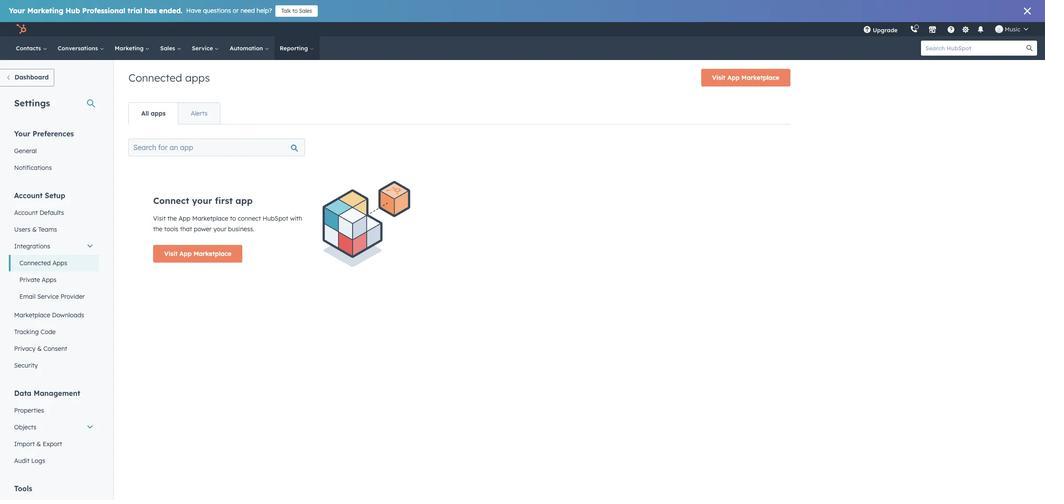Task type: locate. For each thing, give the bounding box(es) containing it.
& for export
[[37, 440, 41, 448]]

notifications link
[[9, 159, 99, 176]]

teams
[[38, 226, 57, 233]]

marketing inside marketing link
[[115, 45, 145, 52]]

1 vertical spatial to
[[230, 214, 236, 222]]

hubspot image
[[16, 24, 26, 34]]

apps up private apps link at bottom
[[52, 259, 67, 267]]

marketplace downloads link
[[9, 307, 99, 324]]

marketing down the trial
[[115, 45, 145, 52]]

visit the app marketplace to connect hubspot with the tools that power your business.
[[153, 214, 302, 233]]

all apps link
[[129, 103, 178, 124]]

tracking code
[[14, 328, 56, 336]]

calling icon button
[[906, 23, 921, 35]]

1 vertical spatial sales
[[160, 45, 177, 52]]

account setup
[[14, 191, 65, 200]]

0 horizontal spatial visit app marketplace link
[[153, 245, 242, 263]]

marketplace
[[741, 74, 779, 82], [192, 214, 228, 222], [193, 250, 231, 258], [14, 311, 50, 319]]

0 vertical spatial &
[[32, 226, 37, 233]]

& for teams
[[32, 226, 37, 233]]

privacy & consent link
[[9, 340, 99, 357]]

account inside account defaults link
[[14, 209, 38, 217]]

connected up private apps
[[19, 259, 51, 267]]

apps down service link in the top left of the page
[[185, 71, 210, 84]]

0 vertical spatial to
[[292, 8, 298, 14]]

app
[[727, 74, 740, 82], [179, 214, 190, 222], [179, 250, 192, 258]]

automation
[[230, 45, 265, 52]]

account defaults
[[14, 209, 64, 217]]

1 vertical spatial &
[[37, 345, 42, 353]]

data management
[[14, 389, 80, 398]]

apps for connected apps
[[185, 71, 210, 84]]

marketplace inside account setup element
[[14, 311, 50, 319]]

apps up email service provider
[[42, 276, 56, 284]]

service down private apps link at bottom
[[37, 293, 59, 301]]

1 horizontal spatial your
[[213, 225, 226, 233]]

contacts
[[16, 45, 43, 52]]

visit app marketplace inside connect your first app tab panel
[[164, 250, 231, 258]]

1 vertical spatial apps
[[42, 276, 56, 284]]

connected down sales link
[[128, 71, 182, 84]]

setup
[[45, 191, 65, 200]]

preferences
[[33, 129, 74, 138]]

1 horizontal spatial visit app marketplace
[[712, 74, 779, 82]]

to
[[292, 8, 298, 14], [230, 214, 236, 222]]

0 vertical spatial apps
[[185, 71, 210, 84]]

& right users
[[32, 226, 37, 233]]

consent
[[43, 345, 67, 353]]

1 horizontal spatial marketing
[[115, 45, 145, 52]]

conversations link
[[52, 36, 109, 60]]

to up business.
[[230, 214, 236, 222]]

1 vertical spatial visit app marketplace link
[[153, 245, 242, 263]]

account up 'account defaults'
[[14, 191, 43, 200]]

service inside account setup element
[[37, 293, 59, 301]]

audit logs
[[14, 457, 45, 465]]

1 vertical spatial marketing
[[115, 45, 145, 52]]

visit app marketplace for visit app marketplace link inside connect your first app tab panel
[[164, 250, 231, 258]]

marketplace downloads
[[14, 311, 84, 319]]

sales up connected apps
[[160, 45, 177, 52]]

0 vertical spatial account
[[14, 191, 43, 200]]

& for consent
[[37, 345, 42, 353]]

0 vertical spatial apps
[[52, 259, 67, 267]]

apps for connected apps
[[52, 259, 67, 267]]

connected for connected apps
[[128, 71, 182, 84]]

account setup element
[[9, 191, 99, 374]]

visit app marketplace link inside connect your first app tab panel
[[153, 245, 242, 263]]

management
[[34, 389, 80, 398]]

talk to sales
[[281, 8, 312, 14]]

private apps link
[[9, 271, 99, 288]]

1 vertical spatial account
[[14, 209, 38, 217]]

1 vertical spatial service
[[37, 293, 59, 301]]

privacy & consent
[[14, 345, 67, 353]]

0 horizontal spatial connected
[[19, 259, 51, 267]]

tab list
[[128, 102, 220, 124]]

& inside data management element
[[37, 440, 41, 448]]

alerts
[[191, 109, 208, 117]]

& right the privacy
[[37, 345, 42, 353]]

talk to sales button
[[275, 5, 318, 17]]

2 vertical spatial app
[[179, 250, 192, 258]]

sales right talk
[[299, 8, 312, 14]]

0 horizontal spatial sales
[[160, 45, 177, 52]]

to inside button
[[292, 8, 298, 14]]

service right sales link
[[192, 45, 215, 52]]

menu
[[857, 22, 1035, 36]]

your
[[9, 6, 25, 15], [14, 129, 30, 138]]

2 vertical spatial visit
[[164, 250, 178, 258]]

0 horizontal spatial the
[[153, 225, 162, 233]]

0 vertical spatial connected
[[128, 71, 182, 84]]

the up 'tools' on the left top of the page
[[168, 214, 177, 222]]

2 vertical spatial &
[[37, 440, 41, 448]]

music
[[1005, 26, 1020, 33]]

1 horizontal spatial apps
[[185, 71, 210, 84]]

have
[[186, 7, 201, 15]]

code
[[40, 328, 56, 336]]

apps
[[185, 71, 210, 84], [151, 109, 166, 117]]

1 vertical spatial your
[[213, 225, 226, 233]]

service
[[192, 45, 215, 52], [37, 293, 59, 301]]

audit
[[14, 457, 30, 465]]

your up general
[[14, 129, 30, 138]]

1 vertical spatial visit
[[153, 214, 166, 222]]

1 horizontal spatial to
[[292, 8, 298, 14]]

connected apps
[[128, 71, 210, 84]]

1 horizontal spatial connected
[[128, 71, 182, 84]]

upgrade image
[[863, 26, 871, 34]]

your
[[192, 195, 212, 206], [213, 225, 226, 233]]

1 vertical spatial visit app marketplace
[[164, 250, 231, 258]]

audit logs link
[[9, 452, 99, 469]]

account up users
[[14, 209, 38, 217]]

0 vertical spatial app
[[727, 74, 740, 82]]

menu item
[[904, 22, 906, 36]]

0 vertical spatial visit app marketplace
[[712, 74, 779, 82]]

2 account from the top
[[14, 209, 38, 217]]

connect
[[238, 214, 261, 222]]

downloads
[[52, 311, 84, 319]]

app inside visit the app marketplace to connect hubspot with the tools that power your business.
[[179, 214, 190, 222]]

& left export
[[37, 440, 41, 448]]

contacts link
[[11, 36, 52, 60]]

your preferences element
[[9, 129, 99, 176]]

1 vertical spatial your
[[14, 129, 30, 138]]

first
[[215, 195, 233, 206]]

1 vertical spatial apps
[[151, 109, 166, 117]]

data
[[14, 389, 31, 398]]

apps for all apps
[[151, 109, 166, 117]]

objects
[[14, 423, 36, 431]]

marketing left hub
[[27, 6, 63, 15]]

0 horizontal spatial service
[[37, 293, 59, 301]]

0 horizontal spatial apps
[[151, 109, 166, 117]]

connected inside account setup element
[[19, 259, 51, 267]]

greg robinson image
[[995, 25, 1003, 33]]

your right power
[[213, 225, 226, 233]]

help?
[[257, 7, 272, 15]]

calling icon image
[[910, 26, 918, 34]]

1 horizontal spatial service
[[192, 45, 215, 52]]

0 vertical spatial your
[[9, 6, 25, 15]]

your up hubspot icon
[[9, 6, 25, 15]]

sales link
[[155, 36, 187, 60]]

or
[[233, 7, 239, 15]]

data management element
[[9, 388, 99, 469]]

connected for connected apps
[[19, 259, 51, 267]]

0 vertical spatial marketing
[[27, 6, 63, 15]]

apps right all
[[151, 109, 166, 117]]

0 vertical spatial visit app marketplace link
[[701, 69, 790, 87]]

connect your first app
[[153, 195, 253, 206]]

1 horizontal spatial the
[[168, 214, 177, 222]]

private
[[19, 276, 40, 284]]

has
[[144, 6, 157, 15]]

0 vertical spatial sales
[[299, 8, 312, 14]]

menu containing music
[[857, 22, 1035, 36]]

visit app marketplace for rightmost visit app marketplace link
[[712, 74, 779, 82]]

&
[[32, 226, 37, 233], [37, 345, 42, 353], [37, 440, 41, 448]]

export
[[43, 440, 62, 448]]

apps
[[52, 259, 67, 267], [42, 276, 56, 284]]

1 horizontal spatial sales
[[299, 8, 312, 14]]

to right talk
[[292, 8, 298, 14]]

your for your marketing hub professional trial has ended. have questions or need help?
[[9, 6, 25, 15]]

0 horizontal spatial to
[[230, 214, 236, 222]]

help button
[[944, 22, 959, 36]]

1 account from the top
[[14, 191, 43, 200]]

sales
[[299, 8, 312, 14], [160, 45, 177, 52]]

marketplaces image
[[929, 26, 936, 34]]

connected
[[128, 71, 182, 84], [19, 259, 51, 267]]

the left 'tools' on the left top of the page
[[153, 225, 162, 233]]

0 horizontal spatial visit app marketplace
[[164, 250, 231, 258]]

your left first at the left
[[192, 195, 212, 206]]

0 vertical spatial your
[[192, 195, 212, 206]]

1 vertical spatial app
[[179, 214, 190, 222]]

defaults
[[40, 209, 64, 217]]

integrations
[[14, 242, 50, 250]]

apps for private apps
[[42, 276, 56, 284]]

1 vertical spatial connected
[[19, 259, 51, 267]]



Task type: vqa. For each thing, say whether or not it's contained in the screenshot.
John Smith icon at the right top of page
no



Task type: describe. For each thing, give the bounding box(es) containing it.
0 horizontal spatial your
[[192, 195, 212, 206]]

reporting link
[[274, 36, 319, 60]]

sales inside sales link
[[160, 45, 177, 52]]

dashboard link
[[0, 69, 54, 87]]

tab list containing all apps
[[128, 102, 220, 124]]

app
[[235, 195, 253, 206]]

automation link
[[224, 36, 274, 60]]

notifications button
[[973, 22, 988, 36]]

notifications
[[14, 164, 52, 172]]

connected apps link
[[9, 255, 99, 271]]

import
[[14, 440, 35, 448]]

account for account setup
[[14, 191, 43, 200]]

tracking
[[14, 328, 39, 336]]

connect
[[153, 195, 189, 206]]

questions
[[203, 7, 231, 15]]

account for account defaults
[[14, 209, 38, 217]]

professional
[[82, 6, 125, 15]]

1 horizontal spatial visit app marketplace link
[[701, 69, 790, 87]]

service link
[[187, 36, 224, 60]]

trial
[[128, 6, 142, 15]]

your for your preferences
[[14, 129, 30, 138]]

settings
[[14, 98, 50, 109]]

marketplaces button
[[923, 22, 942, 36]]

business.
[[228, 225, 254, 233]]

marketing link
[[109, 36, 155, 60]]

your preferences
[[14, 129, 74, 138]]

Search for an app search field
[[128, 139, 305, 156]]

email service provider link
[[9, 288, 99, 305]]

import & export
[[14, 440, 62, 448]]

your inside visit the app marketplace to connect hubspot with the tools that power your business.
[[213, 225, 226, 233]]

0 horizontal spatial marketing
[[27, 6, 63, 15]]

objects button
[[9, 419, 99, 436]]

all apps
[[141, 109, 166, 117]]

with
[[290, 214, 302, 222]]

email
[[19, 293, 36, 301]]

0 vertical spatial visit
[[712, 74, 726, 82]]

that
[[180, 225, 192, 233]]

users & teams
[[14, 226, 57, 233]]

talk
[[281, 8, 291, 14]]

marketplace inside visit the app marketplace to connect hubspot with the tools that power your business.
[[192, 214, 228, 222]]

search image
[[1027, 45, 1033, 51]]

notifications image
[[977, 26, 985, 34]]

provider
[[61, 293, 85, 301]]

email service provider
[[19, 293, 85, 301]]

general
[[14, 147, 37, 155]]

upgrade
[[873, 26, 898, 34]]

tools
[[164, 225, 178, 233]]

1 vertical spatial the
[[153, 225, 162, 233]]

connected apps
[[19, 259, 67, 267]]

power
[[194, 225, 212, 233]]

hubspot link
[[11, 24, 33, 34]]

need
[[241, 7, 255, 15]]

0 vertical spatial the
[[168, 214, 177, 222]]

reporting
[[280, 45, 310, 52]]

Search HubSpot search field
[[921, 41, 1029, 56]]

sales inside talk to sales button
[[299, 8, 312, 14]]

account defaults link
[[9, 204, 99, 221]]

connect your first app tab panel
[[128, 124, 790, 299]]

logs
[[31, 457, 45, 465]]

integrations button
[[9, 238, 99, 255]]

dashboard
[[15, 73, 49, 81]]

properties link
[[9, 402, 99, 419]]

hub
[[66, 6, 80, 15]]

security link
[[9, 357, 99, 374]]

private apps
[[19, 276, 56, 284]]

security
[[14, 361, 38, 369]]

0 vertical spatial service
[[192, 45, 215, 52]]

close image
[[1024, 8, 1031, 15]]

ended.
[[159, 6, 183, 15]]

your marketing hub professional trial has ended. have questions or need help?
[[9, 6, 272, 15]]

all
[[141, 109, 149, 117]]

users & teams link
[[9, 221, 99, 238]]

import & export link
[[9, 436, 99, 452]]

settings image
[[962, 26, 970, 34]]

general link
[[9, 143, 99, 159]]

alerts link
[[178, 103, 220, 124]]

tracking code link
[[9, 324, 99, 340]]

hubspot
[[263, 214, 288, 222]]

users
[[14, 226, 30, 233]]

conversations
[[58, 45, 100, 52]]

help image
[[947, 26, 955, 34]]

to inside visit the app marketplace to connect hubspot with the tools that power your business.
[[230, 214, 236, 222]]

search button
[[1022, 41, 1037, 56]]

settings link
[[960, 24, 971, 34]]

privacy
[[14, 345, 35, 353]]

visit inside visit the app marketplace to connect hubspot with the tools that power your business.
[[153, 214, 166, 222]]



